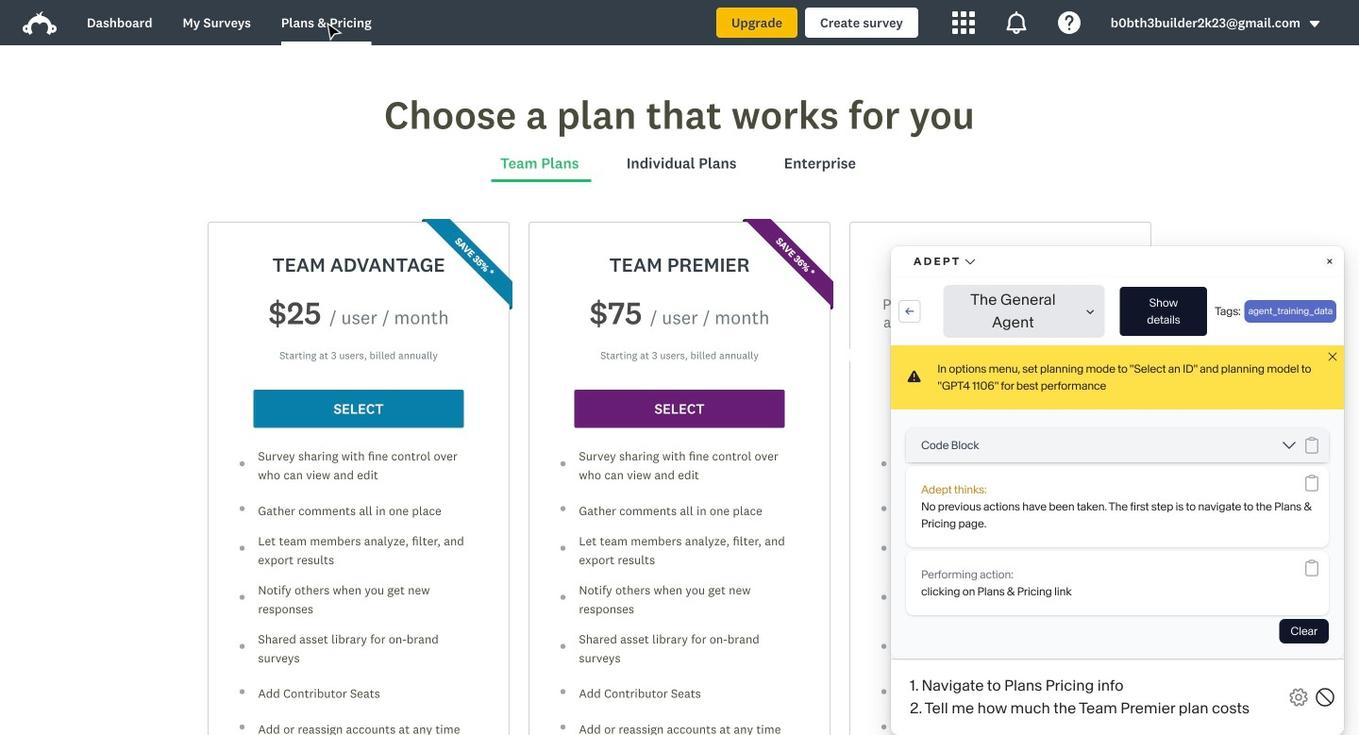 Task type: vqa. For each thing, say whether or not it's contained in the screenshot.
2nd Lock icon
no



Task type: locate. For each thing, give the bounding box(es) containing it.
2 products icon image from the left
[[1005, 11, 1028, 34]]

0 horizontal spatial products icon image
[[952, 11, 975, 34]]

products icon image
[[952, 11, 975, 34], [1005, 11, 1028, 34]]

1 horizontal spatial products icon image
[[1005, 11, 1028, 34]]

help icon image
[[1058, 11, 1081, 34]]

dropdown arrow image
[[1309, 17, 1322, 31]]



Task type: describe. For each thing, give the bounding box(es) containing it.
surveymonkey logo image
[[23, 11, 57, 35]]

1 products icon image from the left
[[952, 11, 975, 34]]



